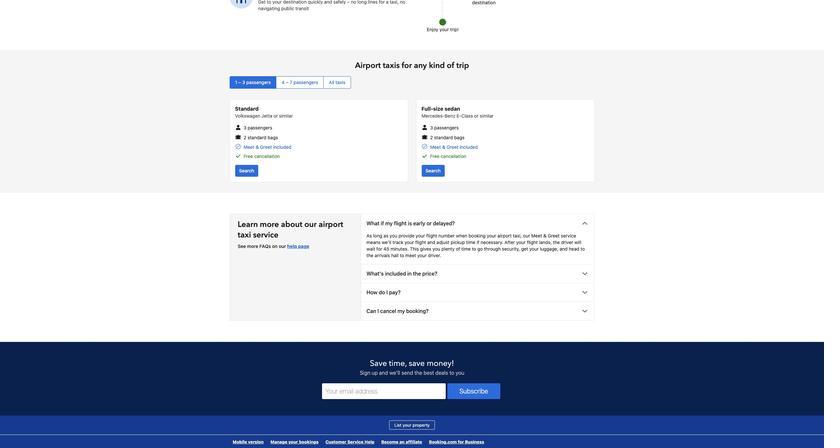 Task type: locate. For each thing, give the bounding box(es) containing it.
and inside save time, save money! sign up and we'll send the best deals to you
[[379, 371, 388, 376]]

1 horizontal spatial or
[[427, 221, 432, 227]]

if inside dropdown button
[[381, 221, 384, 227]]

2 horizontal spatial our
[[523, 233, 530, 239]]

1 meet & greet included from the left
[[244, 144, 291, 150]]

meet down mercedes-
[[430, 144, 441, 150]]

0 horizontal spatial you
[[390, 233, 397, 239]]

1 horizontal spatial meet
[[430, 144, 441, 150]]

1 search from the left
[[239, 168, 254, 174]]

taxis right airport
[[383, 60, 400, 71]]

0 horizontal spatial my
[[385, 221, 393, 227]]

we'll inside as long as you provide your flight number when booking your airport taxi, our meet & greet service means we'll track your flight and adjust pickup time if necessary. after your flight lands, the driver will wait for 45 minutes. this gives you plenty of time to go through security, get your luggage, and head to the arrivals hall to meet your driver.
[[382, 240, 391, 246]]

or right early
[[427, 221, 432, 227]]

3 right the 1 at top
[[242, 80, 245, 85]]

3 down mercedes-
[[430, 125, 433, 131]]

lands,
[[539, 240, 552, 246]]

standard down benz
[[434, 135, 453, 140]]

service up faqs
[[253, 230, 279, 241]]

Your email address email field
[[322, 384, 446, 400]]

1 horizontal spatial booking airport taxi image
[[436, 0, 575, 29]]

0 horizontal spatial greet
[[260, 144, 272, 150]]

0 horizontal spatial long
[[358, 0, 367, 5]]

to inside save time, save money! sign up and we'll send the best deals to you
[[450, 371, 454, 376]]

2 standard bags for sedan
[[430, 135, 465, 140]]

0 horizontal spatial of
[[447, 60, 455, 71]]

2 horizontal spatial –
[[347, 0, 350, 5]]

flight up adjust
[[426, 233, 437, 239]]

no right "safely"
[[351, 0, 356, 5]]

our
[[304, 220, 317, 230], [523, 233, 530, 239], [279, 244, 286, 249]]

can i cancel my booking? button
[[361, 302, 594, 321]]

long left lines
[[358, 0, 367, 5]]

full-
[[422, 106, 433, 112]]

0 horizontal spatial taxis
[[336, 80, 346, 85]]

1 3 passengers from the left
[[244, 125, 272, 131]]

1 vertical spatial i
[[378, 309, 379, 315]]

1 bags from the left
[[268, 135, 278, 140]]

& down benz
[[442, 144, 446, 150]]

a
[[386, 0, 389, 5]]

1 horizontal spatial more
[[260, 220, 279, 230]]

meet
[[244, 144, 254, 150], [430, 144, 441, 150], [531, 233, 542, 239]]

0 horizontal spatial 2
[[244, 135, 246, 140]]

0 horizontal spatial service
[[253, 230, 279, 241]]

1 horizontal spatial search button
[[422, 165, 445, 177]]

1 horizontal spatial you
[[433, 247, 440, 252]]

your
[[273, 0, 282, 5], [440, 27, 449, 32], [416, 233, 425, 239], [487, 233, 496, 239], [405, 240, 414, 246], [516, 240, 526, 246], [530, 247, 539, 252], [417, 253, 427, 259], [403, 423, 412, 428], [288, 440, 298, 445]]

standard down the "volkswagen"
[[248, 135, 266, 140]]

search button for size
[[422, 165, 445, 177]]

you right 'as'
[[390, 233, 397, 239]]

no right "a"
[[400, 0, 405, 5]]

booking.com for business
[[429, 440, 484, 445]]

the down wait
[[367, 253, 373, 259]]

we'll down time,
[[390, 371, 400, 376]]

1 vertical spatial you
[[433, 247, 440, 252]]

manage your bookings
[[271, 440, 319, 445]]

2 cancellation from the left
[[441, 154, 466, 159]]

1 vertical spatial taxis
[[336, 80, 346, 85]]

you up driver.
[[433, 247, 440, 252]]

quickly
[[308, 0, 323, 5]]

1 similar from the left
[[279, 113, 293, 119]]

navigation inside save time, save money! footer
[[230, 436, 488, 449]]

1 horizontal spatial our
[[304, 220, 317, 230]]

your up navigating
[[273, 0, 282, 5]]

3 for standard
[[244, 125, 247, 131]]

1 horizontal spatial similar
[[480, 113, 494, 119]]

3 inside 'sort results by' element
[[242, 80, 245, 85]]

my up 'as'
[[385, 221, 393, 227]]

0 horizontal spatial our
[[279, 244, 286, 249]]

similar right class
[[480, 113, 494, 119]]

2 horizontal spatial you
[[456, 371, 464, 376]]

the right the in
[[413, 271, 421, 277]]

and up gives
[[427, 240, 435, 246]]

3 passengers for volkswagen
[[244, 125, 272, 131]]

airport
[[355, 60, 381, 71]]

i
[[387, 290, 388, 296], [378, 309, 379, 315]]

1 horizontal spatial long
[[373, 233, 382, 239]]

our inside as long as you provide your flight number when booking your airport taxi, our meet & greet service means we'll track your flight and adjust pickup time if necessary. after your flight lands, the driver will wait for 45 minutes. this gives you plenty of time to go through security, get your luggage, and head to the arrivals hall to meet your driver.
[[523, 233, 530, 239]]

meet up lands,
[[531, 233, 542, 239]]

– right "safely"
[[347, 0, 350, 5]]

volkswagen
[[235, 113, 260, 119]]

free cancellation for jetta
[[244, 154, 280, 159]]

0 horizontal spatial search button
[[235, 165, 258, 177]]

we'll
[[382, 240, 391, 246], [390, 371, 400, 376]]

all taxis
[[329, 80, 346, 85]]

meet & greet included for jetta
[[244, 144, 291, 150]]

navigation containing mobile version
[[230, 436, 488, 449]]

3 passengers down benz
[[430, 125, 459, 131]]

0 horizontal spatial &
[[256, 144, 259, 150]]

0 vertical spatial taxi,
[[390, 0, 399, 5]]

1 horizontal spatial service
[[561, 233, 576, 239]]

for inside save time, save money! footer
[[458, 440, 464, 445]]

meet & greet included down jetta
[[244, 144, 291, 150]]

1 horizontal spatial 2
[[430, 135, 433, 140]]

long
[[358, 0, 367, 5], [373, 233, 382, 239]]

1 horizontal spatial meet & greet included
[[430, 144, 478, 150]]

manage
[[271, 440, 287, 445]]

2 2 from the left
[[430, 135, 433, 140]]

2 horizontal spatial greet
[[548, 233, 560, 239]]

time down pickup
[[462, 247, 471, 252]]

greet down benz
[[447, 144, 459, 150]]

0 horizontal spatial meet
[[244, 144, 254, 150]]

see
[[238, 244, 246, 249]]

0 vertical spatial we'll
[[382, 240, 391, 246]]

1 vertical spatial if
[[477, 240, 480, 246]]

1 horizontal spatial of
[[456, 247, 460, 252]]

save time, save money! footer
[[0, 342, 824, 449]]

service
[[253, 230, 279, 241], [561, 233, 576, 239]]

1 no from the left
[[351, 0, 356, 5]]

1 horizontal spatial taxis
[[383, 60, 400, 71]]

navigating
[[258, 6, 280, 11]]

2 down the "volkswagen"
[[244, 135, 246, 140]]

if inside as long as you provide your flight number when booking your airport taxi, our meet & greet service means we'll track your flight and adjust pickup time if necessary. after your flight lands, the driver will wait for 45 minutes. this gives you plenty of time to go through security, get your luggage, and head to the arrivals hall to meet your driver.
[[477, 240, 480, 246]]

or inside the full-size sedan mercedes-benz e-class or similar
[[474, 113, 479, 119]]

i inside dropdown button
[[378, 309, 379, 315]]

help
[[365, 440, 374, 445]]

– left 7
[[286, 80, 289, 85]]

and right up
[[379, 371, 388, 376]]

1 – 3 passengers
[[235, 80, 271, 85]]

0 horizontal spatial taxi,
[[390, 0, 399, 5]]

e-
[[457, 113, 462, 119]]

search button for volkswagen
[[235, 165, 258, 177]]

1 vertical spatial of
[[456, 247, 460, 252]]

1 horizontal spatial if
[[477, 240, 480, 246]]

0 vertical spatial you
[[390, 233, 397, 239]]

1 horizontal spatial 3 passengers
[[430, 125, 459, 131]]

similar right jetta
[[279, 113, 293, 119]]

for left business in the right of the page
[[458, 440, 464, 445]]

we'll inside save time, save money! sign up and we'll send the best deals to you
[[390, 371, 400, 376]]

meet & greet included down benz
[[430, 144, 478, 150]]

0 horizontal spatial included
[[273, 144, 291, 150]]

1 horizontal spatial included
[[385, 271, 406, 277]]

long up means
[[373, 233, 382, 239]]

0 horizontal spatial search
[[239, 168, 254, 174]]

0 horizontal spatial –
[[238, 80, 241, 85]]

meet inside as long as you provide your flight number when booking your airport taxi, our meet & greet service means we'll track your flight and adjust pickup time if necessary. after your flight lands, the driver will wait for 45 minutes. this gives you plenty of time to go through security, get your luggage, and head to the arrivals hall to meet your driver.
[[531, 233, 542, 239]]

your inside the get to your destination quickly and safely – no long lines for a taxi, no navigating public transit
[[273, 0, 282, 5]]

0 vertical spatial our
[[304, 220, 317, 230]]

1 standard from the left
[[248, 135, 266, 140]]

the
[[553, 240, 560, 246], [367, 253, 373, 259], [413, 271, 421, 277], [415, 371, 422, 376]]

1 vertical spatial we'll
[[390, 371, 400, 376]]

2 standard from the left
[[434, 135, 453, 140]]

1 free from the left
[[244, 154, 253, 159]]

2 down mercedes-
[[430, 135, 433, 140]]

you right deals on the right of page
[[456, 371, 464, 376]]

to right deals on the right of page
[[450, 371, 454, 376]]

as
[[367, 233, 372, 239]]

1 horizontal spatial no
[[400, 0, 405, 5]]

if down booking
[[477, 240, 480, 246]]

1 horizontal spatial cancellation
[[441, 154, 466, 159]]

sign
[[360, 371, 370, 376]]

all
[[329, 80, 334, 85]]

3 passengers down jetta
[[244, 125, 272, 131]]

1 2 from the left
[[244, 135, 246, 140]]

2 search button from the left
[[422, 165, 445, 177]]

taxi, right "a"
[[390, 0, 399, 5]]

2 similar from the left
[[480, 113, 494, 119]]

what's
[[367, 271, 384, 277]]

of down pickup
[[456, 247, 460, 252]]

0 vertical spatial if
[[381, 221, 384, 227]]

included inside dropdown button
[[385, 271, 406, 277]]

0 horizontal spatial meet & greet included
[[244, 144, 291, 150]]

service up driver at bottom
[[561, 233, 576, 239]]

our right on
[[279, 244, 286, 249]]

1 vertical spatial airport
[[498, 233, 512, 239]]

1 horizontal spatial 2 standard bags
[[430, 135, 465, 140]]

navigation
[[230, 436, 488, 449]]

number
[[439, 233, 455, 239]]

1 horizontal spatial i
[[387, 290, 388, 296]]

taxi, inside as long as you provide your flight number when booking your airport taxi, our meet & greet service means we'll track your flight and adjust pickup time if necessary. after your flight lands, the driver will wait for 45 minutes. this gives you plenty of time to go through security, get your luggage, and head to the arrivals hall to meet your driver.
[[513, 233, 522, 239]]

1 horizontal spatial bags
[[454, 135, 465, 140]]

flight left is
[[394, 221, 407, 227]]

for
[[379, 0, 385, 5], [402, 60, 412, 71], [377, 247, 382, 252], [458, 440, 464, 445]]

booking airport taxi image
[[230, 0, 253, 9], [436, 0, 575, 29]]

7
[[290, 80, 292, 85]]

how do i pay?
[[367, 290, 401, 296]]

0 horizontal spatial 3 passengers
[[244, 125, 272, 131]]

standard
[[248, 135, 266, 140], [434, 135, 453, 140]]

plenty
[[442, 247, 455, 252]]

0 horizontal spatial or
[[274, 113, 278, 119]]

free cancellation for sedan
[[430, 154, 466, 159]]

2 no from the left
[[400, 0, 405, 5]]

time,
[[389, 359, 407, 370]]

0 horizontal spatial 2 standard bags
[[244, 135, 278, 140]]

0 horizontal spatial cancellation
[[254, 154, 280, 159]]

2 free cancellation from the left
[[430, 154, 466, 159]]

flight
[[394, 221, 407, 227], [426, 233, 437, 239], [415, 240, 426, 246], [527, 240, 538, 246]]

1 horizontal spatial free
[[430, 154, 440, 159]]

get
[[521, 247, 528, 252]]

passengers right the 1 at top
[[246, 80, 271, 85]]

0 horizontal spatial booking airport taxi image
[[230, 0, 253, 9]]

2 horizontal spatial meet
[[531, 233, 542, 239]]

2 vertical spatial you
[[456, 371, 464, 376]]

minutes.
[[391, 247, 409, 252]]

included for jetta
[[273, 144, 291, 150]]

3 down the "volkswagen"
[[244, 125, 247, 131]]

1 horizontal spatial search
[[426, 168, 441, 174]]

2 search from the left
[[426, 168, 441, 174]]

0 horizontal spatial no
[[351, 0, 356, 5]]

list your property
[[394, 423, 430, 428]]

1 vertical spatial long
[[373, 233, 382, 239]]

you
[[390, 233, 397, 239], [433, 247, 440, 252], [456, 371, 464, 376]]

or right jetta
[[274, 113, 278, 119]]

1 free cancellation from the left
[[244, 154, 280, 159]]

3 for full-
[[430, 125, 433, 131]]

0 horizontal spatial if
[[381, 221, 384, 227]]

or right class
[[474, 113, 479, 119]]

our right about
[[304, 220, 317, 230]]

learn
[[238, 220, 258, 230]]

list your property link
[[389, 421, 435, 430]]

2 2 standard bags from the left
[[430, 135, 465, 140]]

taxis inside 'sort results by' element
[[336, 80, 346, 85]]

0 vertical spatial airport
[[319, 220, 343, 230]]

trip
[[457, 60, 469, 71]]

bags down e-
[[454, 135, 465, 140]]

time
[[466, 240, 476, 246], [462, 247, 471, 252]]

to up navigating
[[267, 0, 271, 5]]

1 cancellation from the left
[[254, 154, 280, 159]]

0 horizontal spatial similar
[[279, 113, 293, 119]]

1 horizontal spatial my
[[398, 309, 405, 315]]

1 horizontal spatial free cancellation
[[430, 154, 466, 159]]

0 horizontal spatial i
[[378, 309, 379, 315]]

destination
[[283, 0, 307, 5]]

greet for jetta
[[260, 144, 272, 150]]

if right what
[[381, 221, 384, 227]]

passengers right 7
[[294, 80, 318, 85]]

1 2 standard bags from the left
[[244, 135, 278, 140]]

0 horizontal spatial bags
[[268, 135, 278, 140]]

help page link
[[287, 244, 309, 249]]

taxis right all
[[336, 80, 346, 85]]

&
[[256, 144, 259, 150], [442, 144, 446, 150], [543, 233, 547, 239]]

i right the do
[[387, 290, 388, 296]]

will
[[575, 240, 582, 246]]

greet down jetta
[[260, 144, 272, 150]]

1 horizontal spatial standard
[[434, 135, 453, 140]]

– right the 1 at top
[[238, 80, 241, 85]]

to
[[267, 0, 271, 5], [472, 247, 476, 252], [581, 247, 585, 252], [400, 253, 404, 259], [450, 371, 454, 376]]

0 horizontal spatial free
[[244, 154, 253, 159]]

2 meet & greet included from the left
[[430, 144, 478, 150]]

meet down the "volkswagen"
[[244, 144, 254, 150]]

1 horizontal spatial &
[[442, 144, 446, 150]]

or inside dropdown button
[[427, 221, 432, 227]]

save
[[409, 359, 425, 370]]

taxi,
[[390, 0, 399, 5], [513, 233, 522, 239]]

your right manage
[[288, 440, 298, 445]]

more right see
[[247, 244, 258, 249]]

1 vertical spatial more
[[247, 244, 258, 249]]

send
[[402, 371, 413, 376]]

0 horizontal spatial more
[[247, 244, 258, 249]]

bags down jetta
[[268, 135, 278, 140]]

bags for sedan
[[454, 135, 465, 140]]

& up lands,
[[543, 233, 547, 239]]

2 3 passengers from the left
[[430, 125, 459, 131]]

2 standard bags down benz
[[430, 135, 465, 140]]

the down save
[[415, 371, 422, 376]]

taxi, up after
[[513, 233, 522, 239]]

long inside the get to your destination quickly and safely – no long lines for a taxi, no navigating public transit
[[358, 0, 367, 5]]

of left 'trip'
[[447, 60, 455, 71]]

my right cancel
[[398, 309, 405, 315]]

2 bags from the left
[[454, 135, 465, 140]]

what if my flight is early or delayed? element
[[361, 233, 594, 265]]

greet up lands,
[[548, 233, 560, 239]]

we'll up 45
[[382, 240, 391, 246]]

0 vertical spatial my
[[385, 221, 393, 227]]

0 vertical spatial of
[[447, 60, 455, 71]]

1 vertical spatial time
[[462, 247, 471, 252]]

1 vertical spatial our
[[523, 233, 530, 239]]

2 horizontal spatial or
[[474, 113, 479, 119]]

bags
[[268, 135, 278, 140], [454, 135, 465, 140]]

1 vertical spatial taxi,
[[513, 233, 522, 239]]

when
[[456, 233, 467, 239]]

more right learn
[[260, 220, 279, 230]]

0 horizontal spatial standard
[[248, 135, 266, 140]]

customer service help
[[326, 440, 374, 445]]

2 horizontal spatial included
[[460, 144, 478, 150]]

for left "a"
[[379, 0, 385, 5]]

more
[[260, 220, 279, 230], [247, 244, 258, 249]]

0 horizontal spatial airport
[[319, 220, 343, 230]]

1 horizontal spatial –
[[286, 80, 289, 85]]

greet for sedan
[[447, 144, 459, 150]]

& down the "volkswagen"
[[256, 144, 259, 150]]

version
[[248, 440, 264, 445]]

benz
[[445, 113, 455, 119]]

free for size
[[430, 154, 440, 159]]

no
[[351, 0, 356, 5], [400, 0, 405, 5]]

taxi, inside the get to your destination quickly and safely – no long lines for a taxi, no navigating public transit
[[390, 0, 399, 5]]

to inside the get to your destination quickly and safely – no long lines for a taxi, no navigating public transit
[[267, 0, 271, 5]]

0 vertical spatial long
[[358, 0, 367, 5]]

i right can
[[378, 309, 379, 315]]

–
[[347, 0, 350, 5], [238, 80, 241, 85], [286, 80, 289, 85]]

early
[[413, 221, 425, 227]]

2
[[244, 135, 246, 140], [430, 135, 433, 140]]

for left 45
[[377, 247, 382, 252]]

meet
[[405, 253, 416, 259]]

2 free from the left
[[430, 154, 440, 159]]

you inside save time, save money! sign up and we'll send the best deals to you
[[456, 371, 464, 376]]

booking.com
[[429, 440, 457, 445]]

0 vertical spatial time
[[466, 240, 476, 246]]

greet
[[260, 144, 272, 150], [447, 144, 459, 150], [548, 233, 560, 239]]

flight up gives
[[415, 240, 426, 246]]

our up get
[[523, 233, 530, 239]]

time down booking
[[466, 240, 476, 246]]

2 horizontal spatial &
[[543, 233, 547, 239]]

1 horizontal spatial greet
[[447, 144, 459, 150]]

0 vertical spatial i
[[387, 290, 388, 296]]

and left "safely"
[[324, 0, 332, 5]]

1 horizontal spatial taxi,
[[513, 233, 522, 239]]

after
[[505, 240, 515, 246]]

1 search button from the left
[[235, 165, 258, 177]]

– inside the get to your destination quickly and safely – no long lines for a taxi, no navigating public transit
[[347, 0, 350, 5]]

0 horizontal spatial free cancellation
[[244, 154, 280, 159]]

1 horizontal spatial airport
[[498, 233, 512, 239]]

transit
[[295, 6, 309, 11]]

necessary.
[[481, 240, 503, 246]]

0 vertical spatial taxis
[[383, 60, 400, 71]]

sort results by element
[[230, 76, 595, 89]]

2 standard bags down jetta
[[244, 135, 278, 140]]

what if my flight is early or delayed?
[[367, 221, 455, 227]]



Task type: describe. For each thing, give the bounding box(es) containing it.
i inside dropdown button
[[387, 290, 388, 296]]

help
[[287, 244, 297, 249]]

your inside "navigation"
[[288, 440, 298, 445]]

your right list
[[403, 423, 412, 428]]

as
[[384, 233, 389, 239]]

1 vertical spatial my
[[398, 309, 405, 315]]

& for size
[[442, 144, 446, 150]]

an
[[400, 440, 405, 445]]

save time, save money! sign up and we'll send the best deals to you
[[360, 359, 464, 376]]

service
[[348, 440, 364, 445]]

faqs
[[260, 244, 271, 249]]

learn more about our airport taxi service see more faqs on our help page
[[238, 220, 343, 249]]

what if my flight is early or delayed? button
[[361, 215, 594, 233]]

free for volkswagen
[[244, 154, 253, 159]]

customer service help link
[[322, 436, 378, 449]]

or inside the "standard volkswagen jetta or similar"
[[274, 113, 278, 119]]

this
[[410, 247, 419, 252]]

security,
[[502, 247, 520, 252]]

cancellation for jetta
[[254, 154, 280, 159]]

standard for size
[[434, 135, 453, 140]]

bags for jetta
[[268, 135, 278, 140]]

up
[[372, 371, 378, 376]]

taxis for all
[[336, 80, 346, 85]]

for inside the get to your destination quickly and safely – no long lines for a taxi, no navigating public transit
[[379, 0, 385, 5]]

become an affiliate link
[[378, 436, 425, 449]]

get
[[258, 0, 266, 5]]

2 vertical spatial our
[[279, 244, 286, 249]]

delayed?
[[433, 221, 455, 227]]

gives
[[420, 247, 431, 252]]

and inside the get to your destination quickly and safely – no long lines for a taxi, no navigating public transit
[[324, 0, 332, 5]]

about
[[281, 220, 302, 230]]

to down the minutes.
[[400, 253, 404, 259]]

your down gives
[[417, 253, 427, 259]]

4 – 7 passengers
[[282, 80, 318, 85]]

2 for volkswagen
[[244, 135, 246, 140]]

3 passengers for size
[[430, 125, 459, 131]]

enjoy
[[427, 27, 438, 32]]

subscribe button
[[447, 384, 501, 400]]

can i cancel my booking?
[[367, 309, 429, 315]]

1
[[235, 80, 237, 85]]

your up get
[[516, 240, 526, 246]]

45
[[384, 247, 389, 252]]

size
[[433, 106, 443, 112]]

taxis for airport
[[383, 60, 400, 71]]

service inside as long as you provide your flight number when booking your airport taxi, our meet & greet service means we'll track your flight and adjust pickup time if necessary. after your flight lands, the driver will wait for 45 minutes. this gives you plenty of time to go through security, get your luggage, and head to the arrivals hall to meet your driver.
[[561, 233, 576, 239]]

mobile version link
[[230, 436, 267, 449]]

save
[[370, 359, 387, 370]]

for inside as long as you provide your flight number when booking your airport taxi, our meet & greet service means we'll track your flight and adjust pickup time if necessary. after your flight lands, the driver will wait for 45 minutes. this gives you plenty of time to go through security, get your luggage, and head to the arrivals hall to meet your driver.
[[377, 247, 382, 252]]

booking?
[[406, 309, 429, 315]]

what
[[367, 221, 380, 227]]

& for volkswagen
[[256, 144, 259, 150]]

1 booking airport taxi image from the left
[[230, 0, 253, 9]]

search for volkswagen
[[239, 168, 254, 174]]

2 standard bags for jetta
[[244, 135, 278, 140]]

price?
[[422, 271, 437, 277]]

affiliate
[[406, 440, 422, 445]]

list
[[394, 423, 402, 428]]

meet for size
[[430, 144, 441, 150]]

the up luggage,
[[553, 240, 560, 246]]

lines
[[368, 0, 378, 5]]

taxi
[[238, 230, 251, 241]]

& inside as long as you provide your flight number when booking your airport taxi, our meet & greet service means we'll track your flight and adjust pickup time if necessary. after your flight lands, the driver will wait for 45 minutes. this gives you plenty of time to go through security, get your luggage, and head to the arrivals hall to meet your driver.
[[543, 233, 547, 239]]

– for 4 – 7 passengers
[[286, 80, 289, 85]]

how
[[367, 290, 378, 296]]

manage your bookings link
[[267, 436, 322, 449]]

driver.
[[428, 253, 441, 259]]

can
[[367, 309, 376, 315]]

hall
[[391, 253, 399, 259]]

meet & greet included for sedan
[[430, 144, 478, 150]]

your down provide
[[405, 240, 414, 246]]

airport inside learn more about our airport taxi service see more faqs on our help page
[[319, 220, 343, 230]]

cancel
[[380, 309, 396, 315]]

jetta
[[262, 113, 272, 119]]

2 for size
[[430, 135, 433, 140]]

long inside as long as you provide your flight number when booking your airport taxi, our meet & greet service means we'll track your flight and adjust pickup time if necessary. after your flight lands, the driver will wait for 45 minutes. this gives you plenty of time to go through security, get your luggage, and head to the arrivals hall to meet your driver.
[[373, 233, 382, 239]]

– for 1 – 3 passengers
[[238, 80, 241, 85]]

means
[[367, 240, 381, 246]]

your left trip!
[[440, 27, 449, 32]]

service inside learn more about our airport taxi service see more faqs on our help page
[[253, 230, 279, 241]]

customer
[[326, 440, 346, 445]]

standard for volkswagen
[[248, 135, 266, 140]]

booking.com for business link
[[426, 436, 488, 449]]

what's included in the price?
[[367, 271, 437, 277]]

any
[[414, 60, 427, 71]]

subscribe
[[460, 388, 488, 396]]

the inside save time, save money! sign up and we'll send the best deals to you
[[415, 371, 422, 376]]

your right get
[[530, 247, 539, 252]]

go
[[478, 247, 483, 252]]

included for sedan
[[460, 144, 478, 150]]

kind
[[429, 60, 445, 71]]

safely
[[333, 0, 346, 5]]

trip!
[[450, 27, 459, 32]]

do
[[379, 290, 385, 296]]

standard
[[235, 106, 259, 112]]

search for size
[[426, 168, 441, 174]]

to left 'go'
[[472, 247, 476, 252]]

flight up get
[[527, 240, 538, 246]]

2 booking airport taxi image from the left
[[436, 0, 575, 29]]

pickup
[[451, 240, 465, 246]]

airport inside as long as you provide your flight number when booking your airport taxi, our meet & greet service means we'll track your flight and adjust pickup time if necessary. after your flight lands, the driver will wait for 45 minutes. this gives you plenty of time to go through security, get your luggage, and head to the arrivals hall to meet your driver.
[[498, 233, 512, 239]]

passengers down benz
[[434, 125, 459, 131]]

deals
[[436, 371, 448, 376]]

booking
[[469, 233, 486, 239]]

get to your destination quickly and safely – no long lines for a taxi, no navigating public transit
[[258, 0, 405, 11]]

property
[[413, 423, 430, 428]]

similar inside the "standard volkswagen jetta or similar"
[[279, 113, 293, 119]]

class
[[462, 113, 473, 119]]

and down driver at bottom
[[560, 247, 568, 252]]

your down early
[[416, 233, 425, 239]]

flight inside dropdown button
[[394, 221, 407, 227]]

to down will at the right of the page
[[581, 247, 585, 252]]

airport taxis for any kind of trip
[[355, 60, 469, 71]]

luggage,
[[540, 247, 559, 252]]

sedan
[[445, 106, 460, 112]]

for left the any
[[402, 60, 412, 71]]

4
[[282, 80, 285, 85]]

the inside dropdown button
[[413, 271, 421, 277]]

similar inside the full-size sedan mercedes-benz e-class or similar
[[480, 113, 494, 119]]

money!
[[427, 359, 454, 370]]

passengers down jetta
[[248, 125, 272, 131]]

in
[[407, 271, 412, 277]]

enjoy your trip!
[[427, 27, 459, 32]]

greet inside as long as you provide your flight number when booking your airport taxi, our meet & greet service means we'll track your flight and adjust pickup time if necessary. after your flight lands, the driver will wait for 45 minutes. this gives you plenty of time to go through security, get your luggage, and head to the arrivals hall to meet your driver.
[[548, 233, 560, 239]]

public
[[281, 6, 294, 11]]

full-size sedan mercedes-benz e-class or similar
[[422, 106, 494, 119]]

of inside as long as you provide your flight number when booking your airport taxi, our meet & greet service means we'll track your flight and adjust pickup time if necessary. after your flight lands, the driver will wait for 45 minutes. this gives you plenty of time to go through security, get your luggage, and head to the arrivals hall to meet your driver.
[[456, 247, 460, 252]]

arrivals
[[375, 253, 390, 259]]

standard volkswagen jetta or similar
[[235, 106, 293, 119]]

your up necessary.
[[487, 233, 496, 239]]

meet for volkswagen
[[244, 144, 254, 150]]

as long as you provide your flight number when booking your airport taxi, our meet & greet service means we'll track your flight and adjust pickup time if necessary. after your flight lands, the driver will wait for 45 minutes. this gives you plenty of time to go through security, get your luggage, and head to the arrivals hall to meet your driver.
[[367, 233, 585, 259]]

mercedes-
[[422, 113, 445, 119]]

0 vertical spatial more
[[260, 220, 279, 230]]

cancellation for sedan
[[441, 154, 466, 159]]

track
[[393, 240, 404, 246]]

what's included in the price? button
[[361, 265, 594, 283]]



Task type: vqa. For each thing, say whether or not it's contained in the screenshot.
umi
no



